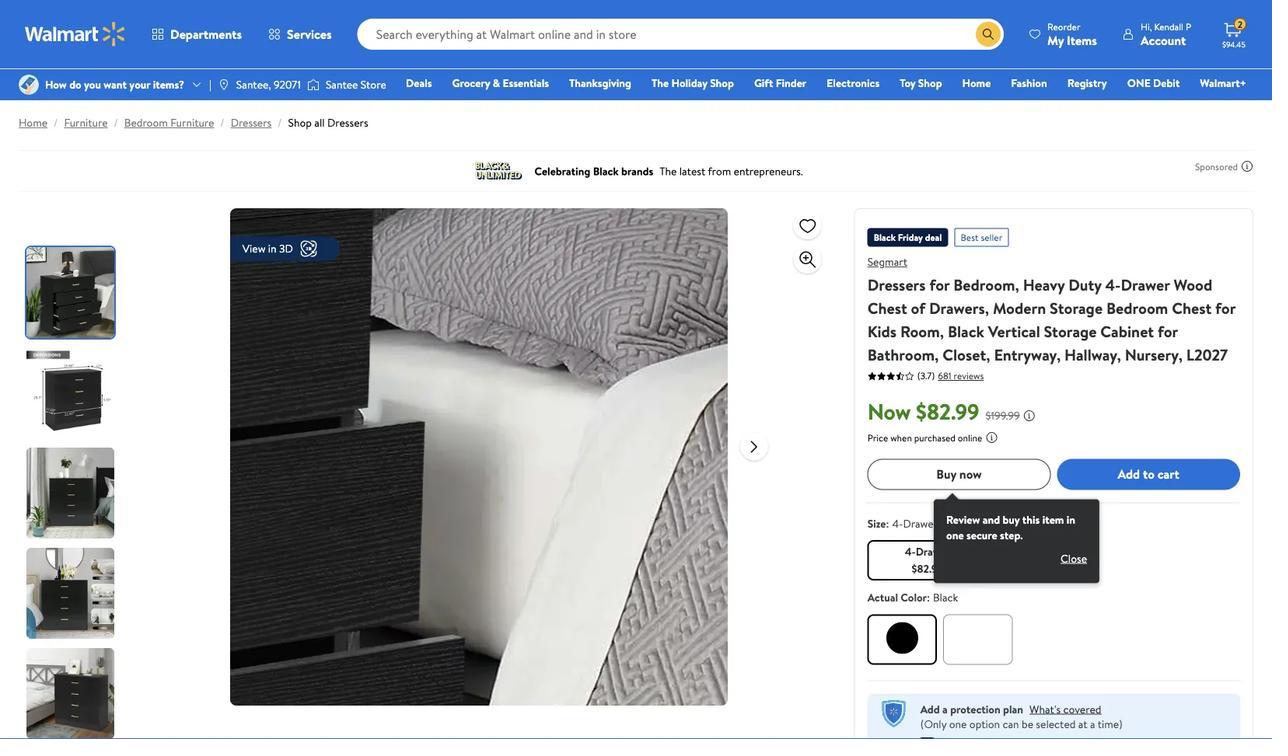 Task type: vqa. For each thing, say whether or not it's contained in the screenshot.
day on the right bottom of the page
no



Task type: describe. For each thing, give the bounding box(es) containing it.
home / furniture / bedroom furniture / dressers / shop all dressers
[[19, 115, 368, 130]]

buy
[[937, 466, 957, 483]]

want
[[104, 77, 127, 92]]

p
[[1186, 20, 1192, 33]]

1 horizontal spatial shop
[[710, 75, 734, 91]]

add for add a protection plan what's covered (only one option can be selected at a time)
[[921, 702, 940, 717]]

l2027
[[1187, 344, 1228, 366]]

add to cart button
[[1057, 459, 1241, 490]]

grocery & essentials
[[452, 75, 549, 91]]

friday
[[898, 231, 923, 244]]

segmart link
[[868, 254, 908, 270]]

add for add to cart
[[1118, 466, 1140, 483]]

1 vertical spatial for
[[1216, 297, 1236, 319]]

segmart
[[868, 254, 908, 270]]

gift finder link
[[747, 75, 814, 91]]

kids
[[868, 320, 897, 342]]

departments
[[170, 26, 242, 43]]

2 vertical spatial for
[[1158, 320, 1178, 342]]

1 chest from the left
[[868, 297, 908, 319]]

kendall
[[1155, 20, 1184, 33]]

essentials
[[503, 75, 549, 91]]

0 vertical spatial bedroom
[[124, 115, 168, 130]]

review and buy this item in one secure step.
[[947, 512, 1076, 543]]

the holiday shop link
[[645, 75, 741, 91]]

hi, kendall p account
[[1141, 20, 1192, 49]]

walmart image
[[25, 22, 126, 47]]

furniture link
[[64, 115, 108, 130]]

learn more about strikethrough prices image
[[1023, 409, 1036, 422]]

hallway,
[[1065, 344, 1122, 366]]

2-Year plan - $8.00 checkbox
[[921, 738, 935, 740]]

2 horizontal spatial shop
[[918, 75, 942, 91]]

search icon image
[[982, 28, 995, 40]]

departments button
[[138, 16, 255, 53]]

0 horizontal spatial dressers
[[231, 115, 272, 130]]

holiday
[[672, 75, 708, 91]]

reorder
[[1048, 20, 1081, 33]]

92071
[[274, 77, 301, 92]]

drawer inside "4-drawer $82.99"
[[916, 544, 951, 559]]

thanksgiving
[[569, 75, 632, 91]]

purchased
[[914, 431, 956, 444]]

registry link
[[1061, 75, 1114, 91]]

time)
[[1098, 717, 1123, 732]]

0 horizontal spatial shop
[[288, 115, 312, 130]]

(3.7) 681 reviews
[[918, 369, 984, 383]]

(only
[[921, 717, 947, 732]]

dressers link
[[231, 115, 272, 130]]

1 / from the left
[[54, 115, 58, 130]]

step.
[[1000, 528, 1023, 543]]

option
[[970, 717, 1000, 732]]

one debit link
[[1121, 75, 1187, 91]]

color
[[901, 590, 927, 605]]

bedroom,
[[954, 274, 1020, 296]]

deals
[[406, 75, 432, 91]]

Walmart Site-Wide search field
[[358, 19, 1004, 50]]

cabinet
[[1101, 320, 1154, 342]]

$199.99
[[986, 408, 1020, 423]]

1 horizontal spatial dressers
[[327, 115, 368, 130]]

walmart+
[[1200, 75, 1247, 91]]

electronics
[[827, 75, 880, 91]]

the holiday shop
[[652, 75, 734, 91]]

registry
[[1068, 75, 1107, 91]]

one debit
[[1128, 75, 1180, 91]]

1 horizontal spatial a
[[1091, 717, 1096, 732]]

and
[[983, 512, 1000, 527]]

4-drawer $82.99
[[905, 544, 951, 577]]

(3.7)
[[918, 369, 935, 383]]

gift finder
[[754, 75, 807, 91]]

dressers for bedroom, heavy duty 4-drawer wood chest of drawers, modern storage bedroom chest for kids room, black vertical storage cabinet for bathroom, closet, entryway, hallway, nursery, l2027 - image 3 of 10 image
[[26, 448, 117, 539]]

4- inside "4-drawer $82.99"
[[905, 544, 916, 559]]

now
[[960, 466, 982, 483]]

now $82.99
[[868, 396, 980, 427]]

items?
[[153, 77, 184, 92]]

one inside review and buy this item in one secure step.
[[947, 528, 964, 543]]

in inside button
[[268, 241, 277, 256]]

what's covered button
[[1030, 702, 1102, 717]]

how
[[45, 77, 67, 92]]

$94.45
[[1223, 39, 1246, 49]]

toy shop link
[[893, 75, 949, 91]]

zoom image modal image
[[799, 250, 817, 269]]

deal
[[925, 231, 942, 244]]

dressers for bedroom, heavy duty 4-drawer wood chest of drawers, modern storage bedroom chest for kids room, black vertical storage cabinet for bathroom, closet, entryway, hallway, nursery, l2027 - image 1 of 10 image
[[26, 247, 117, 338]]

shop all dressers link
[[288, 115, 368, 130]]

santee
[[326, 77, 358, 92]]

ad disclaimer and feedback for skylinedisplayad image
[[1241, 160, 1254, 173]]

next media item image
[[745, 438, 764, 456]]

entryway,
[[994, 344, 1061, 366]]

size : 4-drawer
[[868, 516, 938, 531]]

1 horizontal spatial home link
[[956, 75, 998, 91]]

0 horizontal spatial a
[[943, 702, 948, 717]]

 image for how do you want your items?
[[19, 75, 39, 95]]

1 vertical spatial storage
[[1044, 320, 1097, 342]]

best
[[961, 231, 979, 244]]

view in 3d
[[243, 241, 293, 256]]

at
[[1079, 717, 1088, 732]]

bedroom inside segmart dressers for bedroom, heavy duty 4-drawer wood chest of drawers, modern storage bedroom chest for kids room, black vertical storage cabinet for bathroom, closet, entryway, hallway, nursery, l2027
[[1107, 297, 1169, 319]]

sponsored
[[1196, 160, 1238, 173]]

0 vertical spatial black
[[874, 231, 896, 244]]

Search search field
[[358, 19, 1004, 50]]

1 vertical spatial home link
[[19, 115, 48, 130]]

actual color : black
[[868, 590, 959, 605]]

best seller
[[961, 231, 1003, 244]]

what's
[[1030, 702, 1061, 717]]

price when purchased online
[[868, 431, 983, 444]]

dressers for bedroom, heavy duty 4-drawer wood chest of drawers, modern storage bedroom chest for kids room, black vertical storage cabinet for bathroom, closet, entryway, hallway, nursery, l2027 image
[[230, 208, 728, 706]]

protection
[[951, 702, 1001, 717]]

store
[[361, 77, 386, 92]]

0 vertical spatial :
[[886, 516, 889, 531]]

bedroom furniture link
[[124, 115, 214, 130]]

4 / from the left
[[278, 115, 282, 130]]



Task type: locate. For each thing, give the bounding box(es) containing it.
 image left how
[[19, 75, 39, 95]]

drawers,
[[929, 297, 989, 319]]

drawer left wood
[[1121, 274, 1170, 296]]

your
[[129, 77, 150, 92]]

room,
[[901, 320, 944, 342]]

view
[[243, 241, 266, 256]]

nursery,
[[1125, 344, 1183, 366]]

0 horizontal spatial home
[[19, 115, 48, 130]]

0 horizontal spatial 4-
[[893, 516, 903, 531]]

2 vertical spatial black
[[933, 590, 959, 605]]

$82.99
[[916, 396, 980, 427], [912, 561, 944, 577]]

black friday deal
[[874, 231, 942, 244]]

home down how
[[19, 115, 48, 130]]

shop left "all"
[[288, 115, 312, 130]]

drawer inside segmart dressers for bedroom, heavy duty 4-drawer wood chest of drawers, modern storage bedroom chest for kids room, black vertical storage cabinet for bathroom, closet, entryway, hallway, nursery, l2027
[[1121, 274, 1170, 296]]

this
[[1023, 512, 1040, 527]]

0 horizontal spatial add
[[921, 702, 940, 717]]

bedroom down your
[[124, 115, 168, 130]]

0 horizontal spatial home link
[[19, 115, 48, 130]]

&
[[493, 75, 500, 91]]

buy now button
[[868, 459, 1051, 490]]

dressers for bedroom, heavy duty 4-drawer wood chest of drawers, modern storage bedroom chest for kids room, black vertical storage cabinet for bathroom, closet, entryway, hallway, nursery, l2027 - image 2 of 10 image
[[26, 348, 117, 439]]

0 horizontal spatial bedroom
[[124, 115, 168, 130]]

1 vertical spatial in
[[1067, 512, 1076, 527]]

/ left dressers link
[[220, 115, 225, 130]]

681 reviews link
[[935, 369, 984, 383]]

gift
[[754, 75, 773, 91]]

for up "drawers,"
[[930, 274, 950, 296]]

1 furniture from the left
[[64, 115, 108, 130]]

|
[[209, 77, 211, 92]]

$82.99 up "color"
[[912, 561, 944, 577]]

1 horizontal spatial chest
[[1172, 297, 1212, 319]]

0 vertical spatial home link
[[956, 75, 998, 91]]

 image
[[218, 79, 230, 91]]

1 horizontal spatial :
[[927, 590, 930, 605]]

:
[[886, 516, 889, 531], [927, 590, 930, 605]]

bathroom,
[[868, 344, 939, 366]]

selected
[[1036, 717, 1076, 732]]

wood
[[1174, 274, 1213, 296]]

1 vertical spatial add
[[921, 702, 940, 717]]

add left to
[[1118, 466, 1140, 483]]

reorder my items
[[1048, 20, 1097, 49]]

4- right duty
[[1106, 274, 1121, 296]]

cart
[[1158, 466, 1180, 483]]

0 vertical spatial storage
[[1050, 297, 1103, 319]]

home down search icon
[[963, 75, 991, 91]]

toy shop
[[900, 75, 942, 91]]

2 / from the left
[[114, 115, 118, 130]]

home
[[963, 75, 991, 91], [19, 115, 48, 130]]

: up the actual
[[886, 516, 889, 531]]

1 horizontal spatial 4-
[[905, 544, 916, 559]]

can
[[1003, 717, 1019, 732]]

2 vertical spatial drawer
[[916, 544, 951, 559]]

one
[[1128, 75, 1151, 91]]

legal information image
[[986, 431, 998, 444]]

add inside button
[[1118, 466, 1140, 483]]

electronics link
[[820, 75, 887, 91]]

my
[[1048, 32, 1064, 49]]

finder
[[776, 75, 807, 91]]

santee store
[[326, 77, 386, 92]]

storage up hallway,
[[1044, 320, 1097, 342]]

toy
[[900, 75, 916, 91]]

1 horizontal spatial add
[[1118, 466, 1140, 483]]

black inside segmart dressers for bedroom, heavy duty 4-drawer wood chest of drawers, modern storage bedroom chest for kids room, black vertical storage cabinet for bathroom, closet, entryway, hallway, nursery, l2027
[[948, 320, 985, 342]]

0 vertical spatial one
[[947, 528, 964, 543]]

2 vertical spatial 4-
[[905, 544, 916, 559]]

dressers for bedroom, heavy duty 4-drawer wood chest of drawers, modern storage bedroom chest for kids room, black vertical storage cabinet for bathroom, closet, entryway, hallway, nursery, l2027 - image 4 of 10 image
[[26, 548, 117, 639]]

black right "color"
[[933, 590, 959, 605]]

0 horizontal spatial :
[[886, 516, 889, 531]]

for up l2027
[[1216, 297, 1236, 319]]

0 horizontal spatial in
[[268, 241, 277, 256]]

2
[[1238, 18, 1243, 31]]

items
[[1067, 32, 1097, 49]]

for
[[930, 274, 950, 296], [1216, 297, 1236, 319], [1158, 320, 1178, 342]]

add a protection plan what's covered (only one option can be selected at a time)
[[921, 702, 1123, 732]]

buy now
[[937, 466, 982, 483]]

now
[[868, 396, 911, 427]]

dressers down "santee,"
[[231, 115, 272, 130]]

fashion
[[1011, 75, 1048, 91]]

drawer down size : 4-drawer at the right of page
[[916, 544, 951, 559]]

0 vertical spatial 4-
[[1106, 274, 1121, 296]]

dressers for bedroom, heavy duty 4-drawer wood chest of drawers, modern storage bedroom chest for kids room, black vertical storage cabinet for bathroom, closet, entryway, hallway, nursery, l2027 - image 5 of 10 image
[[26, 649, 117, 740]]

of
[[911, 297, 926, 319]]

0 horizontal spatial chest
[[868, 297, 908, 319]]

actual
[[868, 590, 898, 605]]

681
[[938, 369, 952, 383]]

storage
[[1050, 297, 1103, 319], [1044, 320, 1097, 342]]

santee, 92071
[[236, 77, 301, 92]]

: down "4-drawer $82.99"
[[927, 590, 930, 605]]

/ right dressers link
[[278, 115, 282, 130]]

wpp logo image
[[880, 700, 908, 728]]

add
[[1118, 466, 1140, 483], [921, 702, 940, 717]]

dressers
[[231, 115, 272, 130], [327, 115, 368, 130], [868, 274, 926, 296]]

fashion link
[[1004, 75, 1055, 91]]

add to favorites list, dressers for bedroom, heavy duty 4-drawer wood chest of drawers, modern storage bedroom chest for kids room, black vertical storage cabinet for bathroom, closet, entryway, hallway, nursery, l2027 image
[[799, 216, 817, 235]]

1 vertical spatial drawer
[[903, 516, 938, 531]]

2 furniture from the left
[[171, 115, 214, 130]]

services button
[[255, 16, 345, 53]]

1 horizontal spatial  image
[[307, 77, 320, 93]]

chest down wood
[[1172, 297, 1212, 319]]

a left protection
[[943, 702, 948, 717]]

0 vertical spatial $82.99
[[916, 396, 980, 427]]

1 horizontal spatial furniture
[[171, 115, 214, 130]]

$82.99 up purchased on the bottom right
[[916, 396, 980, 427]]

1 vertical spatial :
[[927, 590, 930, 605]]

storage down duty
[[1050, 297, 1103, 319]]

for up nursery,
[[1158, 320, 1178, 342]]

1 vertical spatial 4-
[[893, 516, 903, 531]]

2 horizontal spatial dressers
[[868, 274, 926, 296]]

one inside "add a protection plan what's covered (only one option can be selected at a time)"
[[950, 717, 967, 732]]

view in 3d button
[[230, 236, 340, 261]]

2 horizontal spatial for
[[1216, 297, 1236, 319]]

4- down size : 4-drawer at the right of page
[[905, 544, 916, 559]]

grocery
[[452, 75, 490, 91]]

drawer
[[1121, 274, 1170, 296], [903, 516, 938, 531], [916, 544, 951, 559]]

price
[[868, 431, 889, 444]]

bedroom up cabinet
[[1107, 297, 1169, 319]]

in inside review and buy this item in one secure step.
[[1067, 512, 1076, 527]]

segmart dressers for bedroom, heavy duty 4-drawer wood chest of drawers, modern storage bedroom chest for kids room, black vertical storage cabinet for bathroom, closet, entryway, hallway, nursery, l2027
[[868, 254, 1236, 366]]

 image for santee store
[[307, 77, 320, 93]]

/ left furniture link
[[54, 115, 58, 130]]

add to cart
[[1118, 466, 1180, 483]]

/ right furniture link
[[114, 115, 118, 130]]

chest
[[868, 297, 908, 319], [1172, 297, 1212, 319]]

one down review
[[947, 528, 964, 543]]

2 chest from the left
[[1172, 297, 1212, 319]]

shop right toy
[[918, 75, 942, 91]]

4- inside segmart dressers for bedroom, heavy duty 4-drawer wood chest of drawers, modern storage bedroom chest for kids room, black vertical storage cabinet for bathroom, closet, entryway, hallway, nursery, l2027
[[1106, 274, 1121, 296]]

plan
[[1003, 702, 1024, 717]]

drawer up "4-drawer $82.99"
[[903, 516, 938, 531]]

black up closet, on the right of page
[[948, 320, 985, 342]]

1 horizontal spatial for
[[1158, 320, 1178, 342]]

home for home
[[963, 75, 991, 91]]

black up segmart
[[874, 231, 896, 244]]

size
[[868, 516, 886, 531]]

3d
[[279, 241, 293, 256]]

item
[[1043, 512, 1064, 527]]

black
[[874, 231, 896, 244], [948, 320, 985, 342], [933, 590, 959, 605]]

$82.99 inside "4-drawer $82.99"
[[912, 561, 944, 577]]

reviews
[[954, 369, 984, 383]]

review
[[947, 512, 980, 527]]

0 horizontal spatial  image
[[19, 75, 39, 95]]

add up 2-year plan - $8.00 option on the bottom
[[921, 702, 940, 717]]

1 vertical spatial bedroom
[[1107, 297, 1169, 319]]

0 horizontal spatial furniture
[[64, 115, 108, 130]]

 image
[[19, 75, 39, 95], [307, 77, 320, 93]]

add inside "add a protection plan what's covered (only one option can be selected at a time)"
[[921, 702, 940, 717]]

1 horizontal spatial home
[[963, 75, 991, 91]]

1 vertical spatial $82.99
[[912, 561, 944, 577]]

dressers inside segmart dressers for bedroom, heavy duty 4-drawer wood chest of drawers, modern storage bedroom chest for kids room, black vertical storage cabinet for bathroom, closet, entryway, hallway, nursery, l2027
[[868, 274, 926, 296]]

close button
[[1048, 546, 1100, 571]]

0 vertical spatial home
[[963, 75, 991, 91]]

debit
[[1154, 75, 1180, 91]]

1 horizontal spatial bedroom
[[1107, 297, 1169, 319]]

covered
[[1064, 702, 1102, 717]]

one right (only on the right bottom of page
[[950, 717, 967, 732]]

do
[[69, 77, 81, 92]]

/
[[54, 115, 58, 130], [114, 115, 118, 130], [220, 115, 225, 130], [278, 115, 282, 130]]

home link down how
[[19, 115, 48, 130]]

in right item
[[1067, 512, 1076, 527]]

1 horizontal spatial in
[[1067, 512, 1076, 527]]

chest up kids
[[868, 297, 908, 319]]

furniture down |
[[171, 115, 214, 130]]

0 vertical spatial for
[[930, 274, 950, 296]]

size list
[[865, 537, 1244, 584]]

1 vertical spatial home
[[19, 115, 48, 130]]

dressers down segmart link
[[868, 274, 926, 296]]

home link down search icon
[[956, 75, 998, 91]]

duty
[[1069, 274, 1102, 296]]

the
[[652, 75, 669, 91]]

services
[[287, 26, 332, 43]]

a right the at
[[1091, 717, 1096, 732]]

in left 3d
[[268, 241, 277, 256]]

dressers right "all"
[[327, 115, 368, 130]]

0 vertical spatial in
[[268, 241, 277, 256]]

2 horizontal spatial 4-
[[1106, 274, 1121, 296]]

when
[[891, 431, 912, 444]]

walmart+ link
[[1193, 75, 1254, 91]]

0 vertical spatial drawer
[[1121, 274, 1170, 296]]

0 vertical spatial add
[[1118, 466, 1140, 483]]

0 horizontal spatial for
[[930, 274, 950, 296]]

deals link
[[399, 75, 439, 91]]

3 / from the left
[[220, 115, 225, 130]]

 image right 92071
[[307, 77, 320, 93]]

1 vertical spatial black
[[948, 320, 985, 342]]

vertical
[[988, 320, 1041, 342]]

furniture down you
[[64, 115, 108, 130]]

4- right size
[[893, 516, 903, 531]]

home link
[[956, 75, 998, 91], [19, 115, 48, 130]]

home for home / furniture / bedroom furniture / dressers / shop all dressers
[[19, 115, 48, 130]]

1 vertical spatial one
[[950, 717, 967, 732]]

shop right holiday
[[710, 75, 734, 91]]

in
[[268, 241, 277, 256], [1067, 512, 1076, 527]]

actual color list
[[865, 612, 1244, 668]]



